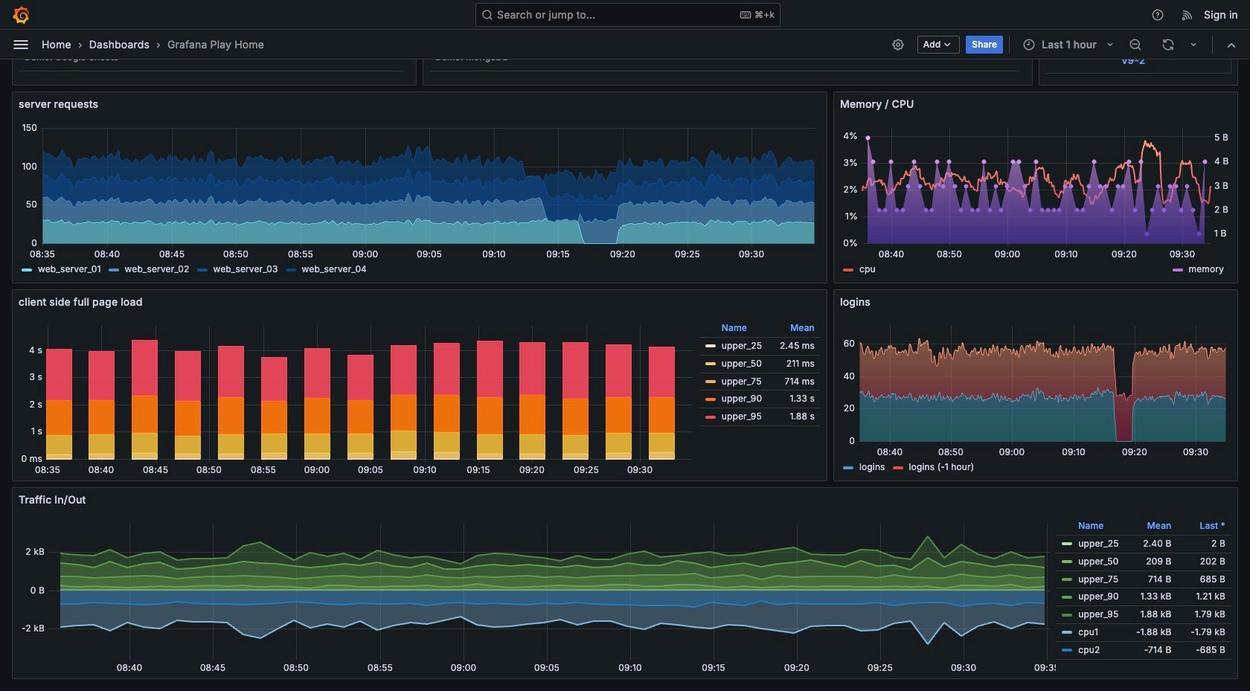 Task type: locate. For each thing, give the bounding box(es) containing it.
news image
[[1181, 8, 1195, 21]]

refresh dashboard image
[[1162, 38, 1175, 51]]

auto refresh turned off. choose refresh time interval image
[[1188, 38, 1200, 50]]

help image
[[1152, 8, 1165, 21]]



Task type: vqa. For each thing, say whether or not it's contained in the screenshot.
cell
no



Task type: describe. For each thing, give the bounding box(es) containing it.
grafana image
[[12, 6, 30, 23]]

open menu image
[[12, 35, 30, 53]]

dashboard settings image
[[891, 38, 905, 51]]

zoom out time range image
[[1129, 38, 1143, 51]]



